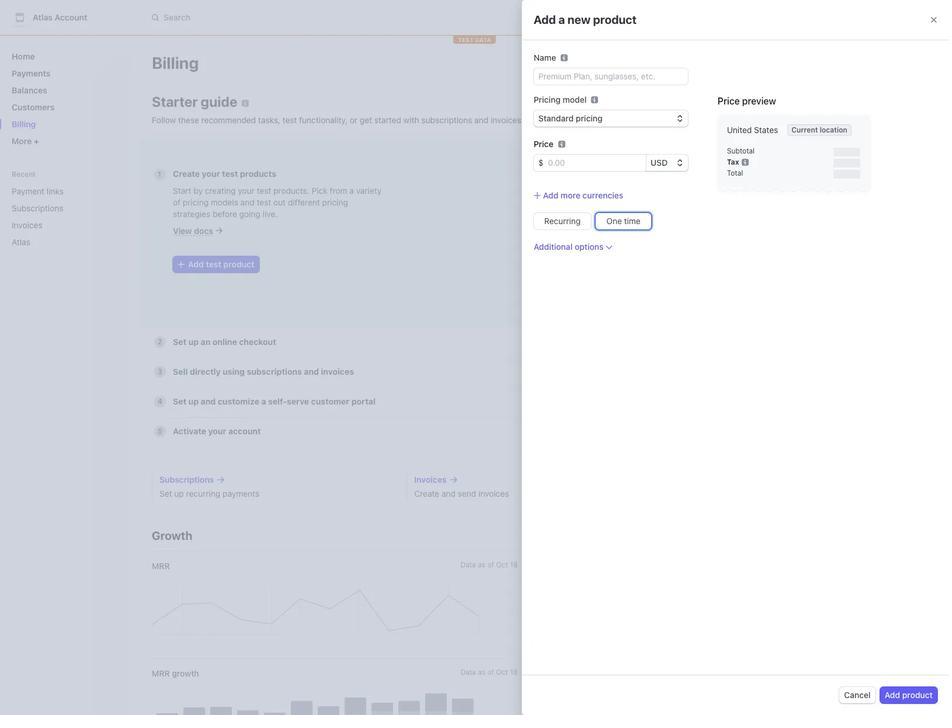 Task type: locate. For each thing, give the bounding box(es) containing it.
search
[[164, 12, 191, 22]]

payment links link
[[7, 182, 103, 201]]

add for add product
[[885, 691, 901, 701]]

atlas for atlas account
[[33, 12, 53, 22]]

states
[[755, 125, 779, 135]]

1 horizontal spatial atlas
[[33, 12, 53, 22]]

billing
[[152, 53, 199, 72], [12, 119, 36, 129]]

going
[[239, 209, 261, 219]]

one time
[[607, 216, 641, 226]]

test down "products"
[[257, 186, 271, 196]]

0 horizontal spatial a
[[350, 186, 354, 196]]

products
[[240, 169, 277, 179]]

balances
[[12, 85, 47, 95]]

different
[[288, 198, 320, 207]]

0 vertical spatial guide
[[201, 94, 238, 110]]

price for price preview
[[718, 96, 740, 106]]

0 horizontal spatial atlas
[[12, 237, 30, 247]]

1 pricing from the left
[[183, 198, 209, 207]]

invoices link up invoices
[[415, 475, 648, 486]]

usd button
[[646, 155, 688, 171]]

2 horizontal spatial product
[[903, 691, 933, 701]]

test up creating
[[222, 169, 238, 179]]

1 horizontal spatial subscriptions
[[160, 475, 214, 485]]

view docs link
[[173, 226, 223, 236]]

add test product link
[[173, 257, 259, 273]]

atlas
[[33, 12, 53, 22], [12, 237, 30, 247]]

invoices link down the payment links link
[[7, 216, 103, 235]]

1 vertical spatial invoices
[[415, 475, 447, 485]]

oct for subscribers
[[881, 669, 893, 677]]

0 horizontal spatial pricing
[[183, 198, 209, 207]]

1 horizontal spatial create
[[415, 489, 440, 499]]

add product button
[[881, 688, 938, 704]]

0 horizontal spatial product
[[224, 260, 255, 270]]

18 for growth
[[510, 669, 518, 677]]

0 vertical spatial product
[[594, 13, 637, 26]]

invoices up the create and send invoices
[[415, 475, 447, 485]]

1 horizontal spatial pricing
[[322, 198, 348, 207]]

billing up starter
[[152, 53, 199, 72]]

0 vertical spatial billing
[[152, 53, 199, 72]]

create for create and send invoices
[[415, 489, 440, 499]]

and up going
[[241, 198, 255, 207]]

1 vertical spatial guide
[[570, 115, 592, 125]]

guide down model
[[570, 115, 592, 125]]

subscriptions up up
[[160, 475, 214, 485]]

add test product
[[188, 260, 255, 270]]

or
[[350, 115, 358, 125]]

info image
[[742, 159, 749, 166]]

payments
[[12, 68, 50, 78]]

recurring
[[186, 489, 221, 499]]

0 horizontal spatial create
[[173, 169, 200, 179]]

0 vertical spatial invoices
[[12, 220, 42, 230]]

subscriptions link inside recent element
[[7, 199, 103, 218]]

0 horizontal spatial subscriptions link
[[7, 199, 103, 218]]

0 vertical spatial price
[[718, 96, 740, 106]]

add left more
[[543, 191, 559, 200]]

pricing down by
[[183, 198, 209, 207]]

1 vertical spatial mrr
[[152, 669, 170, 679]]

data
[[475, 36, 491, 43]]

and left invoices.
[[475, 115, 489, 125]]

a right from
[[350, 186, 354, 196]]

1 vertical spatial billing
[[12, 119, 36, 129]]

models
[[211, 198, 238, 207]]

0 vertical spatial invoices link
[[7, 216, 103, 235]]

1 vertical spatial subscriptions link
[[160, 475, 393, 486]]

create for create your test products
[[173, 169, 200, 179]]

subscriptions link down links
[[7, 199, 103, 218]]

billing up more
[[12, 119, 36, 129]]

1 horizontal spatial growth
[[611, 669, 638, 679]]

total
[[728, 169, 744, 178]]

set up recurring payments
[[160, 489, 260, 499]]

growth
[[172, 669, 199, 679], [611, 669, 638, 679]]

1 vertical spatial product
[[224, 260, 255, 270]]

and left send
[[442, 489, 456, 499]]

of inside the start by creating your test products. pick from a variety of pricing models and test out different pricing strategies before going live.
[[173, 198, 181, 207]]

united states
[[728, 125, 779, 135]]

add more currencies
[[543, 191, 624, 200]]

subscriptions link
[[7, 199, 103, 218], [160, 475, 393, 486]]

creating
[[205, 186, 236, 196]]

0 horizontal spatial billing
[[12, 119, 36, 129]]

1 vertical spatial price
[[534, 139, 554, 149]]

variety
[[356, 186, 382, 196]]

billing link
[[7, 115, 119, 134]]

0 vertical spatial mrr
[[152, 562, 170, 572]]

1 vertical spatial your
[[238, 186, 255, 196]]

2 mrr from the top
[[152, 669, 170, 679]]

data for growth
[[461, 669, 476, 677]]

a
[[559, 13, 565, 26], [350, 186, 354, 196]]

data for subscribers
[[846, 669, 861, 677]]

docs
[[194, 226, 213, 236]]

your down "products"
[[238, 186, 255, 196]]

0 horizontal spatial price
[[534, 139, 554, 149]]

18 for subscribers
[[895, 669, 903, 677]]

test inside add test product link
[[206, 260, 221, 270]]

add right the cancel
[[885, 691, 901, 701]]

before
[[213, 209, 237, 219]]

follow these recommended tasks, test functionality, or get started with subscriptions and invoices.
[[152, 115, 524, 125]]

recent navigation links element
[[0, 169, 129, 252]]

1 vertical spatial subscriptions
[[160, 475, 214, 485]]

live.
[[263, 209, 278, 219]]

one
[[607, 216, 622, 226]]

started
[[375, 115, 401, 125]]

mrr for mrr
[[152, 562, 170, 572]]

atlas left account
[[33, 12, 53, 22]]

1 horizontal spatial guide
[[570, 115, 592, 125]]

new
[[568, 13, 591, 26]]

your up creating
[[202, 169, 220, 179]]

1 horizontal spatial price
[[718, 96, 740, 106]]

1 horizontal spatial and
[[442, 489, 456, 499]]

2 vertical spatial and
[[442, 489, 456, 499]]

invoices
[[12, 220, 42, 230], [415, 475, 447, 485]]

atlas inside recent element
[[12, 237, 30, 247]]

0 horizontal spatial subscriptions
[[12, 203, 63, 213]]

price up the '$'
[[534, 139, 554, 149]]

add for add more currencies
[[543, 191, 559, 200]]

1 vertical spatial and
[[241, 198, 255, 207]]

0 horizontal spatial growth
[[172, 669, 199, 679]]

0.00 text field
[[544, 155, 646, 171]]

0 horizontal spatial invoices
[[12, 220, 42, 230]]

price left preview
[[718, 96, 740, 106]]

mrr for mrr growth
[[152, 669, 170, 679]]

2 vertical spatial product
[[903, 691, 933, 701]]

1 vertical spatial a
[[350, 186, 354, 196]]

home link
[[7, 47, 119, 66]]

1 vertical spatial invoices link
[[415, 475, 648, 486]]

atlas inside button
[[33, 12, 53, 22]]

payment
[[12, 186, 44, 196]]

1 mrr from the top
[[152, 562, 170, 572]]

model
[[563, 95, 587, 105]]

0 horizontal spatial your
[[202, 169, 220, 179]]

create
[[173, 169, 200, 179], [415, 489, 440, 499]]

0 horizontal spatial invoices link
[[7, 216, 103, 235]]

atlas down payment at the top of page
[[12, 237, 30, 247]]

0 vertical spatial atlas
[[33, 12, 53, 22]]

guide up recommended
[[201, 94, 238, 110]]

18
[[510, 561, 518, 570], [510, 669, 518, 677], [895, 669, 903, 677]]

0 horizontal spatial and
[[241, 198, 255, 207]]

0 vertical spatial and
[[475, 115, 489, 125]]

1 horizontal spatial invoices
[[415, 475, 447, 485]]

billing inside 'billing' link
[[12, 119, 36, 129]]

add more currencies button
[[534, 190, 624, 202]]

0 vertical spatial create
[[173, 169, 200, 179]]

mrr
[[152, 562, 170, 572], [152, 669, 170, 679]]

invoices up "atlas" link
[[12, 220, 42, 230]]

create up start
[[173, 169, 200, 179]]

2 horizontal spatial and
[[475, 115, 489, 125]]

2 pricing from the left
[[322, 198, 348, 207]]

Search search field
[[145, 7, 475, 28]]

payments link
[[7, 64, 119, 83]]

subscriptions link up payments at the left bottom of page
[[160, 475, 393, 486]]

additional
[[534, 242, 573, 252]]

a left new in the top right of the page
[[559, 13, 565, 26]]

by
[[194, 186, 203, 196]]

price
[[718, 96, 740, 106], [534, 139, 554, 149]]

recent
[[12, 170, 36, 179]]

data as of oct 18
[[461, 561, 518, 570], [461, 669, 518, 677], [846, 669, 903, 677]]

these
[[178, 115, 199, 125]]

guide
[[201, 94, 238, 110], [570, 115, 592, 125]]

subscriptions down payment links
[[12, 203, 63, 213]]

add inside "button"
[[543, 191, 559, 200]]

0 vertical spatial subscriptions
[[12, 203, 63, 213]]

add down view docs link
[[188, 260, 204, 270]]

product
[[594, 13, 637, 26], [224, 260, 255, 270], [903, 691, 933, 701]]

1 horizontal spatial billing
[[152, 53, 199, 72]]

starter guide
[[152, 94, 238, 110]]

subscriptions
[[422, 115, 473, 125]]

cancel button
[[840, 688, 876, 704]]

1 horizontal spatial subscriptions link
[[160, 475, 393, 486]]

1 vertical spatial create
[[415, 489, 440, 499]]

add inside button
[[885, 691, 901, 701]]

current
[[792, 126, 819, 134]]

price preview
[[718, 96, 777, 106]]

info image
[[592, 96, 599, 103]]

add left new in the top right of the page
[[534, 13, 556, 26]]

test right tasks,
[[283, 115, 297, 125]]

invoices link
[[7, 216, 103, 235], [415, 475, 648, 486]]

data
[[461, 561, 476, 570], [461, 669, 476, 677], [846, 669, 861, 677]]

Premium Plan, sunglasses, etc. text field
[[534, 68, 688, 85]]

test down the docs
[[206, 260, 221, 270]]

0 vertical spatial subscriptions link
[[7, 199, 103, 218]]

your
[[202, 169, 220, 179], [238, 186, 255, 196]]

0 vertical spatial a
[[559, 13, 565, 26]]

pricing down from
[[322, 198, 348, 207]]

create left send
[[415, 489, 440, 499]]

of
[[173, 198, 181, 207], [488, 561, 495, 570], [488, 669, 495, 677], [873, 669, 879, 677]]

as for subscribers
[[863, 669, 871, 677]]

info element
[[592, 96, 599, 103]]

more
[[561, 191, 581, 200]]

time
[[625, 216, 641, 226]]

0 horizontal spatial guide
[[201, 94, 238, 110]]

atlas account
[[33, 12, 87, 22]]

follow
[[152, 115, 176, 125]]

subtotal
[[728, 147, 755, 155]]

1 vertical spatial atlas
[[12, 237, 30, 247]]

payment links
[[12, 186, 64, 196]]

tasks,
[[258, 115, 281, 125]]

1 horizontal spatial your
[[238, 186, 255, 196]]



Task type: vqa. For each thing, say whether or not it's contained in the screenshot.
Help Image
no



Task type: describe. For each thing, give the bounding box(es) containing it.
balances link
[[7, 81, 119, 100]]

data as of oct 18 for growth
[[461, 669, 518, 677]]

invoices
[[479, 489, 509, 499]]

up
[[174, 489, 184, 499]]

$ button
[[534, 155, 544, 171]]

payments
[[223, 489, 260, 499]]

send
[[458, 489, 477, 499]]

subscriptions inside recent element
[[12, 203, 63, 213]]

$
[[539, 158, 544, 168]]

1 growth from the left
[[172, 669, 199, 679]]

guide for starter guide
[[201, 94, 238, 110]]

united
[[728, 125, 752, 135]]

growth
[[152, 530, 192, 543]]

0 vertical spatial your
[[202, 169, 220, 179]]

1 horizontal spatial invoices link
[[415, 475, 648, 486]]

starter
[[152, 94, 198, 110]]

add for add a new product
[[534, 13, 556, 26]]

recommended
[[202, 115, 256, 125]]

subscribers
[[563, 669, 609, 679]]

test data
[[458, 36, 491, 43]]

price for price
[[534, 139, 554, 149]]

start by creating your test products. pick from a variety of pricing models and test out different pricing strategies before going live.
[[173, 186, 382, 219]]

atlas link
[[7, 233, 103, 252]]

more
[[12, 136, 34, 146]]

atlas account button
[[12, 9, 99, 26]]

usd
[[651, 158, 668, 168]]

data as of oct 18 for subscribers
[[846, 669, 903, 677]]

create and send invoices
[[415, 489, 509, 499]]

with
[[404, 115, 419, 125]]

add product
[[885, 691, 933, 701]]

start
[[173, 186, 191, 196]]

account
[[55, 12, 87, 22]]

preview
[[743, 96, 777, 106]]

active subscribers growth
[[537, 669, 638, 679]]

get
[[360, 115, 372, 125]]

invoices inside recent element
[[12, 220, 42, 230]]

strategies
[[173, 209, 211, 219]]

tax
[[728, 158, 740, 167]]

location
[[820, 126, 848, 134]]

from
[[330, 186, 348, 196]]

links
[[47, 186, 64, 196]]

add a new product
[[534, 13, 637, 26]]

set
[[160, 489, 172, 499]]

more button
[[7, 132, 119, 151]]

test
[[458, 36, 474, 43]]

customize guide
[[526, 115, 592, 125]]

current location
[[792, 126, 848, 134]]

1
[[158, 170, 161, 179]]

atlas for atlas
[[12, 237, 30, 247]]

guide for customize guide
[[570, 115, 592, 125]]

cancel
[[845, 691, 871, 701]]

additional options
[[534, 242, 604, 252]]

invoices.
[[491, 115, 524, 125]]

oct for growth
[[496, 669, 508, 677]]

core navigation links element
[[7, 47, 119, 151]]

out
[[274, 198, 286, 207]]

currencies
[[583, 191, 624, 200]]

1 horizontal spatial a
[[559, 13, 565, 26]]

recent element
[[0, 182, 129, 252]]

pick
[[312, 186, 328, 196]]

customize
[[526, 115, 568, 125]]

add for add test product
[[188, 260, 204, 270]]

1 horizontal spatial product
[[594, 13, 637, 26]]

of for mrr growth
[[488, 669, 495, 677]]

of for active subscribers growth
[[873, 669, 879, 677]]

product inside button
[[903, 691, 933, 701]]

your inside the start by creating your test products. pick from a variety of pricing models and test out different pricing strategies before going live.
[[238, 186, 255, 196]]

and inside the start by creating your test products. pick from a variety of pricing models and test out different pricing strategies before going live.
[[241, 198, 255, 207]]

of for mrr
[[488, 561, 495, 570]]

home
[[12, 51, 35, 61]]

name
[[534, 53, 557, 63]]

customers link
[[7, 98, 119, 117]]

active
[[537, 669, 561, 679]]

2 growth from the left
[[611, 669, 638, 679]]

create your test products
[[173, 169, 277, 179]]

additional options button
[[534, 241, 613, 253]]

functionality,
[[299, 115, 348, 125]]

view
[[173, 226, 192, 236]]

products.
[[274, 186, 310, 196]]

pricing model
[[534, 95, 587, 105]]

test up live.
[[257, 198, 271, 207]]

a inside the start by creating your test products. pick from a variety of pricing models and test out different pricing strategies before going live.
[[350, 186, 354, 196]]

view docs
[[173, 226, 213, 236]]

recurring
[[545, 216, 581, 226]]

as for growth
[[478, 669, 486, 677]]

customers
[[12, 102, 55, 112]]

pricing
[[534, 95, 561, 105]]

customize guide link
[[526, 115, 600, 125]]



